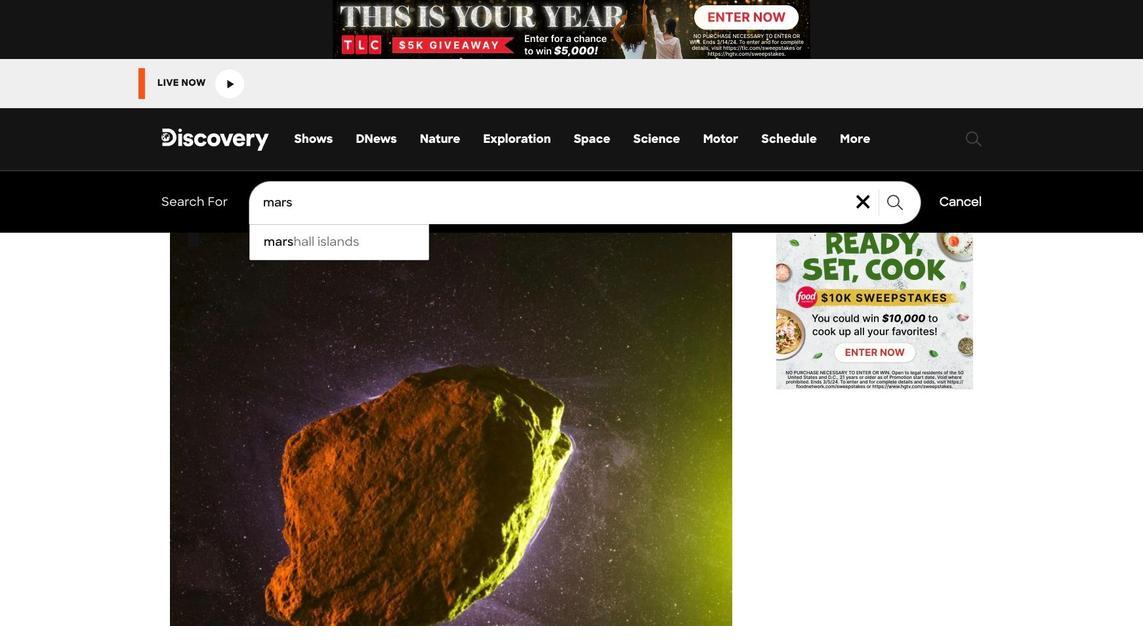 Task type: describe. For each thing, give the bounding box(es) containing it.
go to home page image
[[161, 126, 269, 153]]

Sitewide search field
[[0, 171, 1143, 260]]

watch live now image
[[215, 69, 244, 98]]

0 vertical spatial advertisement element
[[333, 0, 811, 59]]

site search input text field
[[249, 181, 921, 224]]

asteroid rock on green starry background image
[[170, 226, 732, 627]]

open site search input image
[[966, 131, 982, 148]]



Task type: vqa. For each thing, say whether or not it's contained in the screenshot.
Share
no



Task type: locate. For each thing, give the bounding box(es) containing it.
advertisement element
[[333, 0, 811, 59], [776, 226, 973, 390]]

clear search input image
[[850, 189, 879, 216]]

1 vertical spatial advertisement element
[[776, 226, 973, 390]]

submit site search image
[[887, 194, 903, 211]]



